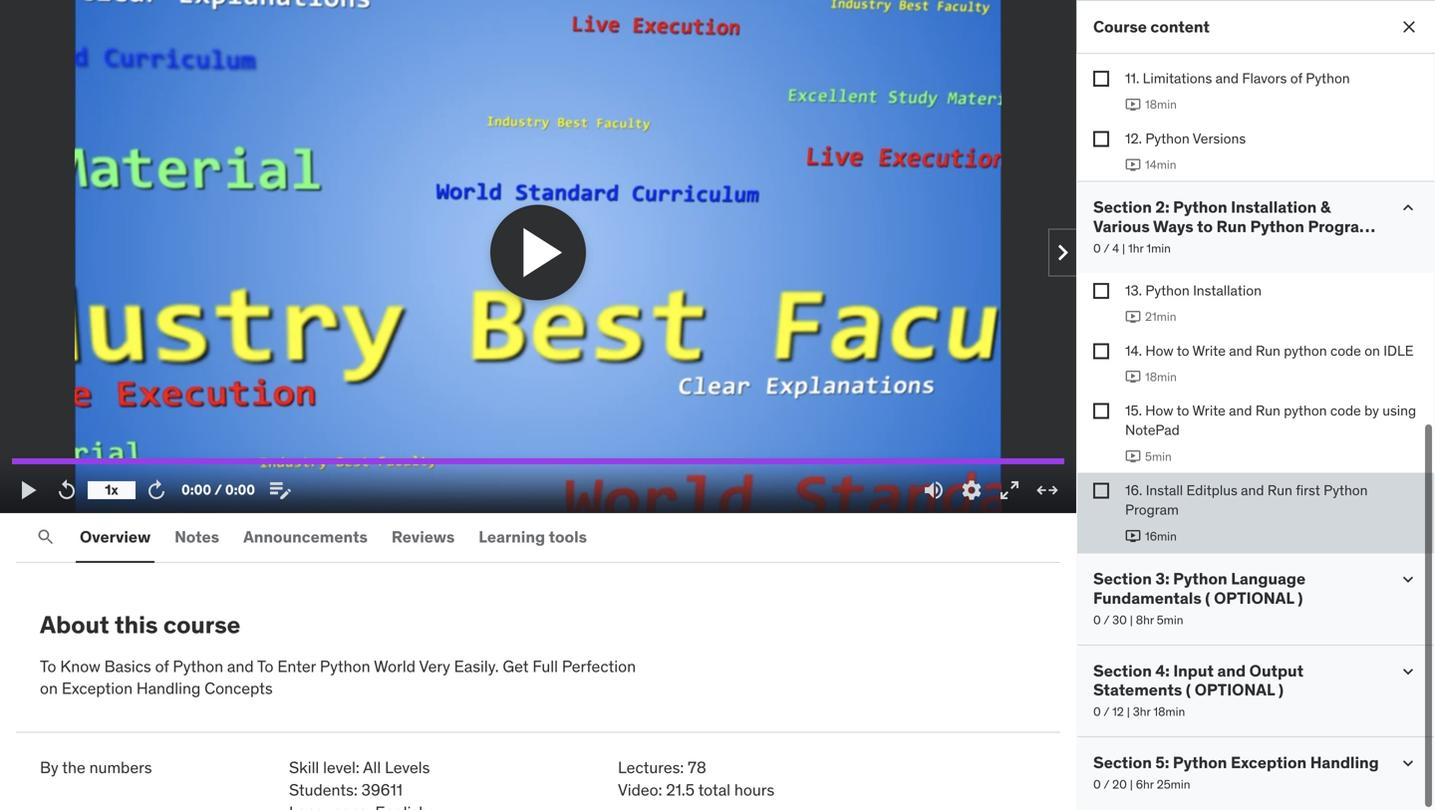 Task type: vqa. For each thing, say whether or not it's contained in the screenshot.
4.5 & up's up
no



Task type: locate. For each thing, give the bounding box(es) containing it.
13. python installation
[[1125, 281, 1262, 299]]

0 vertical spatial optional
[[1102, 235, 1182, 256]]

small image
[[1398, 662, 1418, 682]]

python inside section 5: python exception handling 0 / 20 | 6hr 25min
[[1173, 753, 1227, 773]]

4 section from the top
[[1093, 753, 1152, 773]]

(
[[1093, 235, 1099, 256], [1205, 588, 1211, 608], [1186, 680, 1191, 700]]

4 0 from the top
[[1093, 777, 1101, 793]]

write down 13. python installation
[[1193, 342, 1226, 360]]

) up section 5: python exception handling dropdown button
[[1279, 680, 1284, 700]]

of
[[1290, 69, 1303, 87], [155, 656, 169, 677]]

1 how from the top
[[1146, 342, 1174, 360]]

section up 20
[[1093, 753, 1152, 773]]

( inside section 2: python installation & various ways to run python program ( optional )
[[1093, 235, 1099, 256]]

16. install editplus and run first python program
[[1125, 482, 1368, 519]]

) inside section 3: python language fundamentals  ( optional ) 0 / 30 | 8hr 5min
[[1298, 588, 1303, 608]]

python up 15. how to write and run python code by using notepad
[[1284, 342, 1327, 360]]

section inside section 2: python installation & various ways to run python program ( optional )
[[1093, 197, 1152, 217]]

2 write from the top
[[1193, 402, 1226, 420]]

level:
[[323, 758, 360, 778]]

0 vertical spatial how
[[1146, 342, 1174, 360]]

to
[[40, 656, 56, 677], [257, 656, 274, 677]]

0 vertical spatial xsmall image
[[1093, 283, 1109, 299]]

2 how from the top
[[1146, 402, 1174, 420]]

easily.
[[454, 656, 499, 677]]

0 horizontal spatial )
[[1186, 235, 1191, 256]]

2 horizontal spatial (
[[1205, 588, 1211, 608]]

optional
[[1102, 235, 1182, 256], [1214, 588, 1294, 608], [1195, 680, 1275, 700]]

0 vertical spatial write
[[1193, 342, 1226, 360]]

1 xsmall image from the top
[[1093, 71, 1109, 87]]

| inside section 5: python exception handling 0 / 20 | 6hr 25min
[[1130, 777, 1133, 793]]

/
[[1104, 241, 1110, 256], [214, 481, 222, 499], [1104, 612, 1110, 628], [1104, 704, 1110, 720], [1104, 777, 1110, 793]]

1x
[[105, 481, 118, 499]]

language
[[1231, 569, 1306, 589]]

12.
[[1125, 129, 1142, 147]]

installation
[[1231, 197, 1317, 217], [1193, 281, 1262, 299]]

2 vertical spatial to
[[1177, 402, 1189, 420]]

1 vertical spatial xsmall image
[[1093, 131, 1109, 147]]

course
[[163, 610, 241, 640]]

close course content sidebar image
[[1399, 17, 1419, 37]]

1 vertical spatial (
[[1205, 588, 1211, 608]]

xsmall image for 13.
[[1093, 283, 1109, 299]]

0 vertical spatial installation
[[1231, 197, 1317, 217]]

2 vertical spatial xsmall image
[[1093, 483, 1109, 499]]

python right enter
[[320, 656, 370, 677]]

0 left 30
[[1093, 612, 1101, 628]]

20
[[1112, 777, 1127, 793]]

1 horizontal spatial exception
[[1231, 753, 1307, 773]]

python up 21min
[[1146, 281, 1190, 299]]

run
[[1217, 216, 1247, 237], [1256, 342, 1281, 360], [1256, 402, 1281, 420], [1268, 482, 1293, 499]]

fullscreen image
[[998, 478, 1022, 502]]

hours
[[734, 780, 775, 800]]

small image down small image
[[1398, 754, 1418, 773]]

of right basics
[[155, 656, 169, 677]]

1 python from the top
[[1284, 342, 1327, 360]]

1 vertical spatial write
[[1193, 402, 1226, 420]]

to up notepad
[[1177, 402, 1189, 420]]

how for 15.
[[1146, 402, 1174, 420]]

small image for section 5: python exception handling
[[1398, 754, 1418, 773]]

versions
[[1193, 129, 1246, 147]]

python right 'flavors'
[[1306, 69, 1350, 87]]

video:
[[618, 780, 662, 800]]

3 small image from the top
[[1398, 754, 1418, 773]]

write for 14.
[[1193, 342, 1226, 360]]

2 vertical spatial xsmall image
[[1093, 403, 1109, 419]]

1 horizontal spatial handling
[[1310, 753, 1379, 773]]

run down 14. how to write and run python code on idle
[[1256, 402, 1281, 420]]

xsmall image
[[1093, 71, 1109, 87], [1093, 131, 1109, 147], [1093, 403, 1109, 419]]

0 vertical spatial of
[[1290, 69, 1303, 87]]

0
[[1093, 241, 1101, 256], [1093, 612, 1101, 628], [1093, 704, 1101, 720], [1093, 777, 1101, 793]]

by the numbers
[[40, 758, 152, 778]]

get
[[503, 656, 529, 677]]

/ inside section 5: python exception handling 0 / 20 | 6hr 25min
[[1104, 777, 1110, 793]]

1 horizontal spatial 0:00
[[225, 481, 255, 499]]

0 left 4
[[1093, 241, 1101, 256]]

play python versions image
[[1125, 157, 1141, 173]]

small image right &
[[1398, 198, 1418, 218]]

exception down section 4: input and output statements  ( optional ) dropdown button
[[1231, 753, 1307, 773]]

run left first
[[1268, 482, 1293, 499]]

installation down section 2: python installation & various ways to run python program ( optional )
[[1193, 281, 1262, 299]]

1 code from the top
[[1331, 342, 1361, 360]]

and inside section 4: input and output statements  ( optional ) 0 / 12 | 3hr 18min
[[1217, 661, 1246, 681]]

section 4: input and output statements  ( optional ) button
[[1093, 661, 1382, 700]]

0 / 4 | 1hr 1min
[[1093, 241, 1171, 256]]

0 horizontal spatial of
[[155, 656, 169, 677]]

expanded view image
[[1036, 478, 1060, 502]]

handling inside to know basics of python and to enter python world very easily.  get full perfection on exception handling concepts
[[136, 678, 201, 699]]

1 vertical spatial installation
[[1193, 281, 1262, 299]]

of right 'flavors'
[[1290, 69, 1303, 87]]

and inside 15. how to write and run python code by using notepad
[[1229, 402, 1252, 420]]

python right 3:
[[1173, 569, 1228, 589]]

about
[[40, 610, 109, 640]]

overview
[[80, 527, 151, 547]]

perfection
[[562, 656, 636, 677]]

to inside 15. how to write and run python code by using notepad
[[1177, 402, 1189, 420]]

0:00 right forward 5 seconds image
[[181, 481, 211, 499]]

1 vertical spatial python
[[1284, 402, 1327, 420]]

( inside section 3: python language fundamentals  ( optional ) 0 / 30 | 8hr 5min
[[1205, 588, 1211, 608]]

0 vertical spatial small image
[[1398, 198, 1418, 218]]

3 xsmall image from the top
[[1093, 483, 1109, 499]]

on left idle
[[1365, 342, 1380, 360]]

section left 3:
[[1093, 569, 1152, 589]]

statements
[[1093, 680, 1182, 700]]

xsmall image left '14.'
[[1093, 343, 1109, 359]]

1 vertical spatial program
[[1125, 501, 1179, 519]]

and down 14. how to write and run python code on idle
[[1229, 402, 1252, 420]]

( right '4:'
[[1186, 680, 1191, 700]]

run right ways
[[1217, 216, 1247, 237]]

3 0 from the top
[[1093, 704, 1101, 720]]

sidebar element
[[1076, 0, 1435, 810]]

run inside section 2: python installation & various ways to run python program ( optional )
[[1217, 216, 1247, 237]]

python
[[1306, 69, 1350, 87], [1146, 129, 1190, 147], [1173, 197, 1228, 217], [1250, 216, 1305, 237], [1146, 281, 1190, 299], [1324, 482, 1368, 499], [1173, 569, 1228, 589], [173, 656, 223, 677], [320, 656, 370, 677], [1173, 753, 1227, 773]]

skill level: all levels students: 39611
[[289, 758, 430, 800]]

1 vertical spatial small image
[[1398, 570, 1418, 590]]

1 horizontal spatial to
[[257, 656, 274, 677]]

1 horizontal spatial program
[[1308, 216, 1374, 237]]

2 vertical spatial small image
[[1398, 754, 1418, 773]]

python inside 15. how to write and run python code by using notepad
[[1284, 402, 1327, 420]]

1 vertical spatial 5min
[[1157, 612, 1184, 628]]

1 horizontal spatial on
[[1365, 342, 1380, 360]]

xsmall image
[[1093, 283, 1109, 299], [1093, 343, 1109, 359], [1093, 483, 1109, 499]]

2 xsmall image from the top
[[1093, 131, 1109, 147]]

search image
[[36, 527, 56, 547]]

installation left &
[[1231, 197, 1317, 217]]

2 0 from the top
[[1093, 612, 1101, 628]]

3 xsmall image from the top
[[1093, 403, 1109, 419]]

18min right play limitations and flavors of python image
[[1145, 97, 1177, 112]]

1 vertical spatial 18min
[[1145, 369, 1177, 385]]

/ left 30
[[1104, 612, 1110, 628]]

0:00 left add note icon
[[225, 481, 255, 499]]

2 vertical spatial )
[[1279, 680, 1284, 700]]

code for by
[[1331, 402, 1361, 420]]

15. how to write and run python code by using notepad
[[1125, 402, 1417, 439]]

1 horizontal spatial of
[[1290, 69, 1303, 87]]

to
[[1197, 216, 1213, 237], [1177, 342, 1190, 360], [1177, 402, 1189, 420]]

section left '4:'
[[1093, 661, 1152, 681]]

30
[[1112, 612, 1127, 628]]

) right 1min
[[1186, 235, 1191, 256]]

play python installation image
[[1125, 309, 1141, 325]]

progress bar slider
[[12, 450, 1065, 473]]

small image up small image
[[1398, 570, 1418, 590]]

18min right 3hr
[[1154, 704, 1185, 720]]

and up the concepts
[[227, 656, 254, 677]]

write right 15.
[[1193, 402, 1226, 420]]

0 vertical spatial 18min
[[1145, 97, 1177, 112]]

optional inside section 3: python language fundamentals  ( optional ) 0 / 30 | 8hr 5min
[[1214, 588, 1294, 608]]

2 vertical spatial 18min
[[1154, 704, 1185, 720]]

| right 12
[[1127, 704, 1130, 720]]

1 vertical spatial of
[[155, 656, 169, 677]]

python left by
[[1284, 402, 1327, 420]]

0:00
[[181, 481, 211, 499], [225, 481, 255, 499]]

and right input
[[1217, 661, 1246, 681]]

announcements button
[[239, 513, 372, 561]]

0 horizontal spatial exception
[[62, 678, 133, 699]]

/ left 12
[[1104, 704, 1110, 720]]

1 vertical spatial xsmall image
[[1093, 343, 1109, 359]]

0 vertical spatial exception
[[62, 678, 133, 699]]

18min
[[1145, 97, 1177, 112], [1145, 369, 1177, 385], [1154, 704, 1185, 720]]

small image for section 3: python language fundamentals  ( optional )
[[1398, 570, 1418, 590]]

code for on
[[1331, 342, 1361, 360]]

0 vertical spatial code
[[1331, 342, 1361, 360]]

1 vertical spatial handling
[[1310, 753, 1379, 773]]

exception down know
[[62, 678, 133, 699]]

0 vertical spatial (
[[1093, 235, 1099, 256]]

0 horizontal spatial 0:00
[[181, 481, 211, 499]]

0 horizontal spatial handling
[[136, 678, 201, 699]]

3hr
[[1133, 704, 1151, 720]]

numbers
[[89, 758, 152, 778]]

|
[[1122, 241, 1125, 256], [1130, 612, 1133, 628], [1127, 704, 1130, 720], [1130, 777, 1133, 793]]

to left enter
[[257, 656, 274, 677]]

14. how to write and run python code on idle
[[1125, 342, 1414, 360]]

lectures: 78 video: 21.5 total hours
[[618, 758, 775, 800]]

on
[[1365, 342, 1380, 360], [40, 678, 58, 699]]

1 xsmall image from the top
[[1093, 283, 1109, 299]]

| right 30
[[1130, 612, 1133, 628]]

how inside 15. how to write and run python code by using notepad
[[1146, 402, 1174, 420]]

python right first
[[1324, 482, 1368, 499]]

5min right 8hr
[[1157, 612, 1184, 628]]

( left 4
[[1093, 235, 1099, 256]]

2 xsmall image from the top
[[1093, 343, 1109, 359]]

all
[[363, 758, 381, 778]]

/ left 20
[[1104, 777, 1110, 793]]

how right '14.'
[[1146, 342, 1174, 360]]

to right '14.'
[[1177, 342, 1190, 360]]

0 left 20
[[1093, 777, 1101, 793]]

0 left 12
[[1093, 704, 1101, 720]]

ways
[[1153, 216, 1194, 237]]

5min right 'play how to write and run python code by using notepad' icon
[[1145, 449, 1172, 464]]

xsmall image left 12. at top
[[1093, 131, 1109, 147]]

2 vertical spatial (
[[1186, 680, 1191, 700]]

section inside section 3: python language fundamentals  ( optional ) 0 / 30 | 8hr 5min
[[1093, 569, 1152, 589]]

how
[[1146, 342, 1174, 360], [1146, 402, 1174, 420]]

write
[[1193, 342, 1226, 360], [1193, 402, 1226, 420]]

and up 15. how to write and run python code by using notepad
[[1229, 342, 1253, 360]]

2 vertical spatial optional
[[1195, 680, 1275, 700]]

1 horizontal spatial (
[[1186, 680, 1191, 700]]

python right 2:
[[1173, 197, 1228, 217]]

1 small image from the top
[[1398, 198, 1418, 218]]

xsmall image left 16.
[[1093, 483, 1109, 499]]

play how to write and run python code by using notepad image
[[1125, 449, 1141, 465]]

skill
[[289, 758, 319, 778]]

notes
[[175, 527, 219, 547]]

installation inside section 2: python installation & various ways to run python program ( optional )
[[1231, 197, 1317, 217]]

reviews button
[[388, 513, 459, 561]]

21min
[[1145, 309, 1177, 324]]

2 small image from the top
[[1398, 570, 1418, 590]]

how up notepad
[[1146, 402, 1174, 420]]

/ inside section 4: input and output statements  ( optional ) 0 / 12 | 3hr 18min
[[1104, 704, 1110, 720]]

0 vertical spatial program
[[1308, 216, 1374, 237]]

this
[[115, 610, 158, 640]]

on down about
[[40, 678, 58, 699]]

to left know
[[40, 656, 56, 677]]

18min for how
[[1145, 369, 1177, 385]]

1 vertical spatial on
[[40, 678, 58, 699]]

very
[[419, 656, 450, 677]]

2 code from the top
[[1331, 402, 1361, 420]]

0 vertical spatial to
[[1197, 216, 1213, 237]]

python down course
[[173, 656, 223, 677]]

code inside 15. how to write and run python code by using notepad
[[1331, 402, 1361, 420]]

( inside section 4: input and output statements  ( optional ) 0 / 12 | 3hr 18min
[[1186, 680, 1191, 700]]

optional inside section 2: python installation & various ways to run python program ( optional )
[[1102, 235, 1182, 256]]

2 horizontal spatial )
[[1298, 588, 1303, 608]]

code left by
[[1331, 402, 1361, 420]]

handling
[[136, 678, 201, 699], [1310, 753, 1379, 773]]

8hr
[[1136, 612, 1154, 628]]

1 vertical spatial exception
[[1231, 753, 1307, 773]]

xsmall image left 15.
[[1093, 403, 1109, 419]]

xsmall image left 11.
[[1093, 71, 1109, 87]]

1 vertical spatial to
[[1177, 342, 1190, 360]]

11.
[[1125, 69, 1140, 87]]

0 vertical spatial on
[[1365, 342, 1380, 360]]

code left idle
[[1331, 342, 1361, 360]]

&
[[1320, 197, 1331, 217]]

and left 'flavors'
[[1216, 69, 1239, 87]]

0 inside section 5: python exception handling 0 / 20 | 6hr 25min
[[1093, 777, 1101, 793]]

play how to write and run python code on idle image
[[1125, 369, 1141, 385]]

1 vertical spatial how
[[1146, 402, 1174, 420]]

2 section from the top
[[1093, 569, 1152, 589]]

program
[[1308, 216, 1374, 237], [1125, 501, 1179, 519]]

1 horizontal spatial )
[[1279, 680, 1284, 700]]

of inside the "sidebar" element
[[1290, 69, 1303, 87]]

1 0 from the top
[[1093, 241, 1101, 256]]

1 section from the top
[[1093, 197, 1152, 217]]

small image
[[1398, 198, 1418, 218], [1398, 570, 1418, 590], [1398, 754, 1418, 773]]

1 vertical spatial code
[[1331, 402, 1361, 420]]

of inside to know basics of python and to enter python world very easily.  get full perfection on exception handling concepts
[[155, 656, 169, 677]]

2 python from the top
[[1284, 402, 1327, 420]]

1 vertical spatial )
[[1298, 588, 1303, 608]]

18min right play how to write and run python code on idle icon
[[1145, 369, 1177, 385]]

python
[[1284, 342, 1327, 360], [1284, 402, 1327, 420]]

xsmall image left the 13.
[[1093, 283, 1109, 299]]

section 2: python installation & various ways to run python program ( optional ) button
[[1093, 197, 1382, 256]]

0 horizontal spatial program
[[1125, 501, 1179, 519]]

0 horizontal spatial (
[[1093, 235, 1099, 256]]

python up 25min
[[1173, 753, 1227, 773]]

0 horizontal spatial on
[[40, 678, 58, 699]]

and right editplus
[[1241, 482, 1264, 499]]

0 vertical spatial python
[[1284, 342, 1327, 360]]

basics
[[104, 656, 151, 677]]

run inside 16. install editplus and run first python program
[[1268, 482, 1293, 499]]

1 write from the top
[[1193, 342, 1226, 360]]

| right 20
[[1130, 777, 1133, 793]]

18min inside section 4: input and output statements  ( optional ) 0 / 12 | 3hr 18min
[[1154, 704, 1185, 720]]

( right 3:
[[1205, 588, 1211, 608]]

xsmall image for 12.
[[1093, 131, 1109, 147]]

install
[[1146, 482, 1183, 499]]

0 horizontal spatial to
[[40, 656, 56, 677]]

) up output
[[1298, 588, 1303, 608]]

section left 2:
[[1093, 197, 1152, 217]]

code
[[1331, 342, 1361, 360], [1331, 402, 1361, 420]]

3 section from the top
[[1093, 661, 1152, 681]]

and inside to know basics of python and to enter python world very easily.  get full perfection on exception handling concepts
[[227, 656, 254, 677]]

to right ways
[[1197, 216, 1213, 237]]

0 vertical spatial handling
[[136, 678, 201, 699]]

write inside 15. how to write and run python code by using notepad
[[1193, 402, 1226, 420]]

1 vertical spatial optional
[[1214, 588, 1294, 608]]

0 vertical spatial xsmall image
[[1093, 71, 1109, 87]]

how for 14.
[[1146, 342, 1174, 360]]

section inside section 4: input and output statements  ( optional ) 0 / 12 | 3hr 18min
[[1093, 661, 1152, 681]]

0 vertical spatial )
[[1186, 235, 1191, 256]]

section
[[1093, 197, 1152, 217], [1093, 569, 1152, 589], [1093, 661, 1152, 681], [1093, 753, 1152, 773]]



Task type: describe. For each thing, give the bounding box(es) containing it.
16.
[[1125, 482, 1143, 499]]

section 5: python exception handling 0 / 20 | 6hr 25min
[[1093, 753, 1379, 793]]

0 vertical spatial 5min
[[1145, 449, 1172, 464]]

editplus
[[1187, 482, 1238, 499]]

5:
[[1156, 753, 1170, 773]]

mute image
[[922, 478, 946, 502]]

world
[[374, 656, 416, 677]]

learning
[[479, 527, 545, 547]]

play image
[[17, 478, 41, 502]]

) inside section 2: python installation & various ways to run python program ( optional )
[[1186, 235, 1191, 256]]

2:
[[1156, 197, 1170, 217]]

0 inside section 4: input and output statements  ( optional ) 0 / 12 | 3hr 18min
[[1093, 704, 1101, 720]]

2 0:00 from the left
[[225, 481, 255, 499]]

settings image
[[960, 478, 984, 502]]

25min
[[1157, 777, 1191, 793]]

16min
[[1145, 529, 1177, 544]]

total
[[698, 780, 731, 800]]

rewind 5 seconds image
[[55, 478, 79, 502]]

to for 15.
[[1177, 402, 1189, 420]]

/ up notes
[[214, 481, 222, 499]]

section 2: python installation & various ways to run python program ( optional )
[[1093, 197, 1374, 256]]

students:
[[289, 780, 358, 800]]

play video image
[[510, 221, 574, 285]]

1 to from the left
[[40, 656, 56, 677]]

full
[[533, 656, 558, 677]]

0:00 / 0:00
[[181, 481, 255, 499]]

| right 4
[[1122, 241, 1125, 256]]

python for on
[[1284, 342, 1327, 360]]

section for optional
[[1093, 197, 1152, 217]]

section 3: python language fundamentals  ( optional ) button
[[1093, 569, 1382, 608]]

flavors
[[1242, 69, 1287, 87]]

run inside 15. how to write and run python code by using notepad
[[1256, 402, 1281, 420]]

section inside section 5: python exception handling 0 / 20 | 6hr 25min
[[1093, 753, 1152, 773]]

add note image
[[268, 478, 292, 502]]

program inside section 2: python installation & various ways to run python program ( optional )
[[1308, 216, 1374, 237]]

4:
[[1156, 661, 1170, 681]]

6hr
[[1136, 777, 1154, 793]]

exception inside section 5: python exception handling 0 / 20 | 6hr 25min
[[1231, 753, 1307, 773]]

course content
[[1093, 16, 1210, 37]]

levels
[[385, 758, 430, 778]]

notes button
[[171, 513, 223, 561]]

1hr
[[1128, 241, 1144, 256]]

14min
[[1145, 157, 1177, 172]]

on inside to know basics of python and to enter python world very easily.  get full perfection on exception handling concepts
[[40, 678, 58, 699]]

fundamentals
[[1093, 588, 1202, 608]]

1x button
[[88, 473, 136, 507]]

tools
[[549, 527, 587, 547]]

the
[[62, 758, 85, 778]]

section 5: python exception handling button
[[1093, 753, 1379, 773]]

and inside 16. install editplus and run first python program
[[1241, 482, 1264, 499]]

output
[[1250, 661, 1304, 681]]

14.
[[1125, 342, 1142, 360]]

18min for limitations
[[1145, 97, 1177, 112]]

run up 15. how to write and run python code by using notepad
[[1256, 342, 1281, 360]]

by
[[40, 758, 58, 778]]

xsmall image for 15.
[[1093, 403, 1109, 419]]

using
[[1383, 402, 1417, 420]]

13.
[[1125, 281, 1142, 299]]

notepad
[[1125, 421, 1180, 439]]

| inside section 4: input and output statements  ( optional ) 0 / 12 | 3hr 18min
[[1127, 704, 1130, 720]]

exception inside to know basics of python and to enter python world very easily.  get full perfection on exception handling concepts
[[62, 678, 133, 699]]

lectures:
[[618, 758, 684, 778]]

go to next lecture image
[[1047, 237, 1079, 269]]

section 3: python language fundamentals  ( optional ) 0 / 30 | 8hr 5min
[[1093, 569, 1306, 628]]

overview button
[[76, 513, 155, 561]]

small image for section 2: python installation & various ways to run python program ( optional )
[[1398, 198, 1418, 218]]

learning tools button
[[475, 513, 591, 561]]

reviews
[[392, 527, 455, 547]]

section for 8hr
[[1093, 569, 1152, 589]]

xsmall image for 14.
[[1093, 343, 1109, 359]]

input
[[1173, 661, 1214, 681]]

play install editplus and run first python program image
[[1125, 528, 1141, 544]]

3:
[[1156, 569, 1170, 589]]

11. limitations and flavors of python
[[1125, 69, 1350, 87]]

various
[[1093, 216, 1150, 237]]

idle
[[1384, 342, 1414, 360]]

write for 15.
[[1193, 402, 1226, 420]]

/ inside section 3: python language fundamentals  ( optional ) 0 / 30 | 8hr 5min
[[1104, 612, 1110, 628]]

xsmall image for 11.
[[1093, 71, 1109, 87]]

program inside 16. install editplus and run first python program
[[1125, 501, 1179, 519]]

python up 14min
[[1146, 129, 1190, 147]]

course
[[1093, 16, 1147, 37]]

know
[[60, 656, 100, 677]]

section 4: input and output statements  ( optional ) 0 / 12 | 3hr 18min
[[1093, 661, 1304, 720]]

about this course
[[40, 610, 241, 640]]

78
[[688, 758, 706, 778]]

python left &
[[1250, 216, 1305, 237]]

play limitations and flavors of python image
[[1125, 97, 1141, 113]]

forward 5 seconds image
[[145, 478, 168, 502]]

on inside the "sidebar" element
[[1365, 342, 1380, 360]]

to for 14.
[[1177, 342, 1190, 360]]

15.
[[1125, 402, 1142, 420]]

1min
[[1147, 241, 1171, 256]]

limitations
[[1143, 69, 1212, 87]]

first
[[1296, 482, 1320, 499]]

python inside section 3: python language fundamentals  ( optional ) 0 / 30 | 8hr 5min
[[1173, 569, 1228, 589]]

to inside section 2: python installation & various ways to run python program ( optional )
[[1197, 216, 1213, 237]]

5min inside section 3: python language fundamentals  ( optional ) 0 / 30 | 8hr 5min
[[1157, 612, 1184, 628]]

by
[[1365, 402, 1379, 420]]

enter
[[277, 656, 316, 677]]

12
[[1112, 704, 1124, 720]]

1 0:00 from the left
[[181, 481, 211, 499]]

/ left 4
[[1104, 241, 1110, 256]]

xsmall image for 16.
[[1093, 483, 1109, 499]]

12. python versions
[[1125, 129, 1246, 147]]

) inside section 4: input and output statements  ( optional ) 0 / 12 | 3hr 18min
[[1279, 680, 1284, 700]]

python inside 16. install editplus and run first python program
[[1324, 482, 1368, 499]]

| inside section 3: python language fundamentals  ( optional ) 0 / 30 | 8hr 5min
[[1130, 612, 1133, 628]]

section for |
[[1093, 661, 1152, 681]]

39611
[[361, 780, 403, 800]]

handling inside section 5: python exception handling 0 / 20 | 6hr 25min
[[1310, 753, 1379, 773]]

optional inside section 4: input and output statements  ( optional ) 0 / 12 | 3hr 18min
[[1195, 680, 1275, 700]]

concepts
[[204, 678, 273, 699]]

2 to from the left
[[257, 656, 274, 677]]

python for by
[[1284, 402, 1327, 420]]

0 inside section 3: python language fundamentals  ( optional ) 0 / 30 | 8hr 5min
[[1093, 612, 1101, 628]]

content
[[1151, 16, 1210, 37]]

announcements
[[243, 527, 368, 547]]

4
[[1112, 241, 1119, 256]]

21.5
[[666, 780, 695, 800]]



